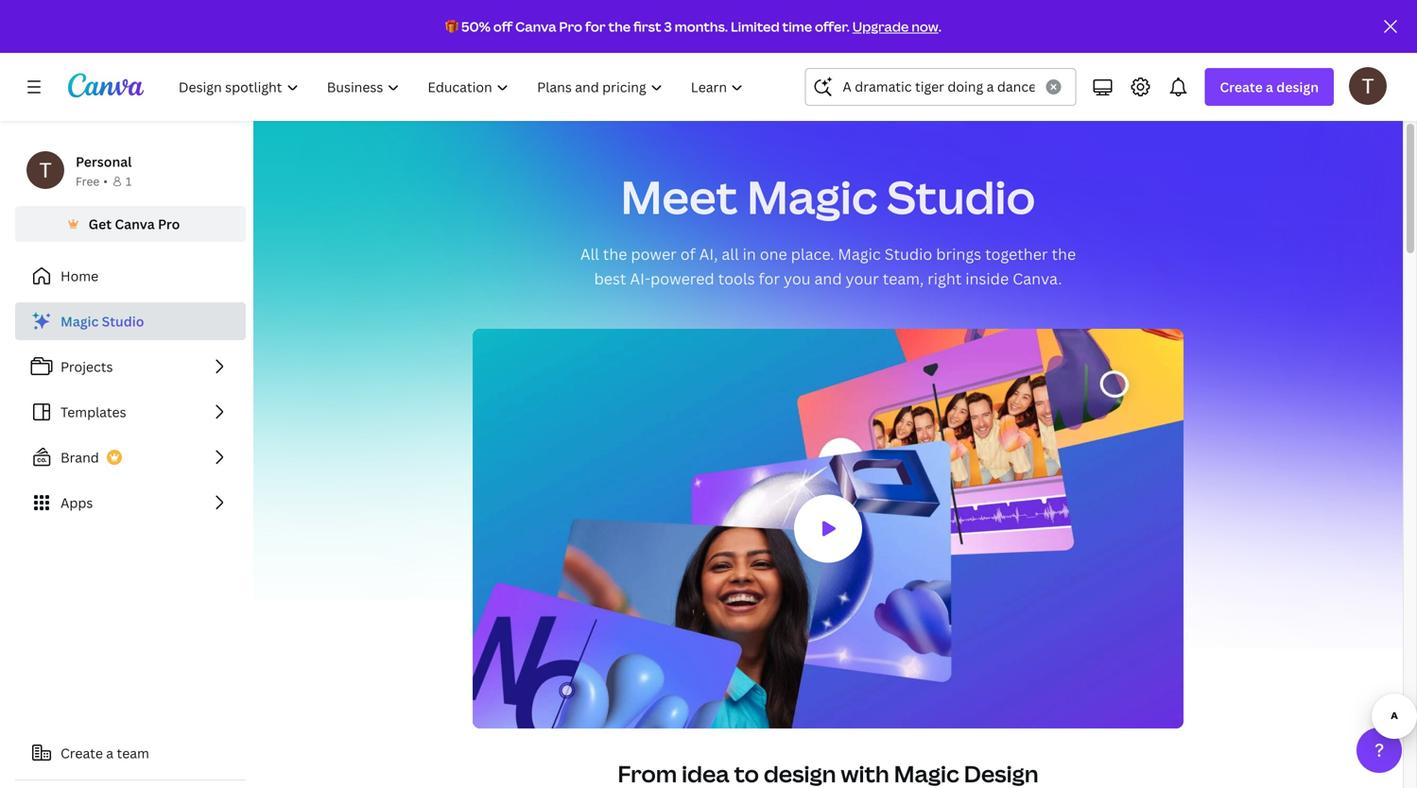 Task type: locate. For each thing, give the bounding box(es) containing it.
meet magic studio
[[621, 166, 1036, 227]]

for
[[585, 17, 606, 35], [759, 269, 780, 289]]

1 horizontal spatial pro
[[559, 17, 583, 35]]

create a design
[[1221, 78, 1320, 96]]

the
[[609, 17, 631, 35], [603, 244, 628, 264], [1052, 244, 1077, 264]]

for inside all the power of ai, all in one place. magic studio brings together the best ai-powered tools for you and your team, right inside canva.
[[759, 269, 780, 289]]

apps
[[61, 494, 93, 512]]

magic inside all the power of ai, all in one place. magic studio brings together the best ai-powered tools for you and your team, right inside canva.
[[838, 244, 881, 264]]

create inside button
[[61, 745, 103, 763]]

1 vertical spatial studio
[[885, 244, 933, 264]]

and
[[815, 269, 842, 289]]

a left team
[[106, 745, 114, 763]]

0 vertical spatial a
[[1267, 78, 1274, 96]]

1 vertical spatial magic
[[838, 244, 881, 264]]

0 vertical spatial for
[[585, 17, 606, 35]]

None search field
[[805, 68, 1077, 106]]

1 vertical spatial for
[[759, 269, 780, 289]]

0 vertical spatial pro
[[559, 17, 583, 35]]

Search search field
[[843, 69, 1035, 105]]

magic
[[747, 166, 878, 227], [838, 244, 881, 264], [61, 313, 99, 331]]

0 vertical spatial canva
[[516, 17, 557, 35]]

1 vertical spatial canva
[[115, 215, 155, 233]]

magic studio
[[61, 313, 144, 331]]

right
[[928, 269, 962, 289]]

studio up brings at the top right of the page
[[887, 166, 1036, 227]]

list containing magic studio
[[15, 303, 246, 522]]

for left first
[[585, 17, 606, 35]]

magic down 'home' at top
[[61, 313, 99, 331]]

get canva pro button
[[15, 206, 246, 242]]

of
[[681, 244, 696, 264]]

2 vertical spatial studio
[[102, 313, 144, 331]]

first
[[634, 17, 662, 35]]

0 horizontal spatial canva
[[115, 215, 155, 233]]

canva
[[516, 17, 557, 35], [115, 215, 155, 233]]

0 vertical spatial studio
[[887, 166, 1036, 227]]

studio down home link
[[102, 313, 144, 331]]

design
[[1277, 78, 1320, 96]]

pro up home link
[[158, 215, 180, 233]]

team,
[[883, 269, 924, 289]]

create left team
[[61, 745, 103, 763]]

for down one
[[759, 269, 780, 289]]

canva inside "button"
[[115, 215, 155, 233]]

projects link
[[15, 348, 246, 386]]

create
[[1221, 78, 1263, 96], [61, 745, 103, 763]]

0 vertical spatial create
[[1221, 78, 1263, 96]]

0 horizontal spatial create
[[61, 745, 103, 763]]

all the power of ai, all in one place. magic studio brings together the best ai-powered tools for you and your team, right inside canva.
[[581, 244, 1077, 289]]

your
[[846, 269, 879, 289]]

the up canva. on the right of page
[[1052, 244, 1077, 264]]

magic up the your
[[838, 244, 881, 264]]

create for create a design
[[1221, 78, 1263, 96]]

0 horizontal spatial pro
[[158, 215, 180, 233]]

get canva pro
[[89, 215, 180, 233]]

a
[[1267, 78, 1274, 96], [106, 745, 114, 763]]

a inside 'dropdown button'
[[1267, 78, 1274, 96]]

you
[[784, 269, 811, 289]]

canva right get
[[115, 215, 155, 233]]

0 horizontal spatial a
[[106, 745, 114, 763]]

2 vertical spatial magic
[[61, 313, 99, 331]]

studio up team,
[[885, 244, 933, 264]]

all
[[722, 244, 739, 264]]

brings
[[937, 244, 982, 264]]

home
[[61, 267, 98, 285]]

studio
[[887, 166, 1036, 227], [885, 244, 933, 264], [102, 313, 144, 331]]

1 horizontal spatial create
[[1221, 78, 1263, 96]]

list
[[15, 303, 246, 522]]

1 horizontal spatial for
[[759, 269, 780, 289]]

home link
[[15, 257, 246, 295]]

a for team
[[106, 745, 114, 763]]

pro
[[559, 17, 583, 35], [158, 215, 180, 233]]

1 horizontal spatial canva
[[516, 17, 557, 35]]

create inside 'dropdown button'
[[1221, 78, 1263, 96]]

🎁
[[446, 17, 459, 35]]

1 vertical spatial create
[[61, 745, 103, 763]]

1 horizontal spatial a
[[1267, 78, 1274, 96]]

a left design
[[1267, 78, 1274, 96]]

pro inside "button"
[[158, 215, 180, 233]]

create a team button
[[15, 735, 246, 773]]

brand link
[[15, 439, 246, 477]]

1 vertical spatial pro
[[158, 215, 180, 233]]

magic up place.
[[747, 166, 878, 227]]

0 horizontal spatial for
[[585, 17, 606, 35]]

tools
[[719, 269, 755, 289]]

canva right off at the left top of page
[[516, 17, 557, 35]]

1
[[126, 174, 132, 189]]

personal
[[76, 153, 132, 171]]

create left design
[[1221, 78, 1263, 96]]

1 vertical spatial a
[[106, 745, 114, 763]]

meet
[[621, 166, 738, 227]]

place.
[[791, 244, 835, 264]]

pro right off at the left top of page
[[559, 17, 583, 35]]

a inside button
[[106, 745, 114, 763]]



Task type: vqa. For each thing, say whether or not it's contained in the screenshot.
together
yes



Task type: describe. For each thing, give the bounding box(es) containing it.
canva.
[[1013, 269, 1063, 289]]

in
[[743, 244, 757, 264]]

.
[[939, 17, 942, 35]]

best
[[594, 269, 627, 289]]

terry turtle image
[[1350, 67, 1388, 105]]

get
[[89, 215, 112, 233]]

templates
[[61, 403, 126, 421]]

create a design button
[[1205, 68, 1335, 106]]

3
[[664, 17, 672, 35]]

brand
[[61, 449, 99, 467]]

months.
[[675, 17, 728, 35]]

create a team
[[61, 745, 149, 763]]

ai,
[[700, 244, 718, 264]]

now
[[912, 17, 939, 35]]

one
[[760, 244, 788, 264]]

all
[[581, 244, 600, 264]]

0 vertical spatial magic
[[747, 166, 878, 227]]

•
[[103, 174, 108, 189]]

upgrade
[[853, 17, 909, 35]]

offer.
[[815, 17, 850, 35]]

apps link
[[15, 484, 246, 522]]

a for design
[[1267, 78, 1274, 96]]

limited
[[731, 17, 780, 35]]

ai-
[[630, 269, 651, 289]]

powered
[[651, 269, 715, 289]]

magic inside list
[[61, 313, 99, 331]]

create for create a team
[[61, 745, 103, 763]]

free •
[[76, 174, 108, 189]]

top level navigation element
[[166, 68, 760, 106]]

upgrade now button
[[853, 17, 939, 35]]

power
[[631, 244, 677, 264]]

🎁 50% off canva pro for the first 3 months. limited time offer. upgrade now .
[[446, 17, 942, 35]]

50%
[[462, 17, 491, 35]]

time
[[783, 17, 813, 35]]

the up best
[[603, 244, 628, 264]]

together
[[986, 244, 1049, 264]]

free
[[76, 174, 100, 189]]

magic studio link
[[15, 303, 246, 341]]

templates link
[[15, 393, 246, 431]]

studio inside all the power of ai, all in one place. magic studio brings together the best ai-powered tools for you and your team, right inside canva.
[[885, 244, 933, 264]]

inside
[[966, 269, 1009, 289]]

projects
[[61, 358, 113, 376]]

team
[[117, 745, 149, 763]]

off
[[494, 17, 513, 35]]

the left first
[[609, 17, 631, 35]]



